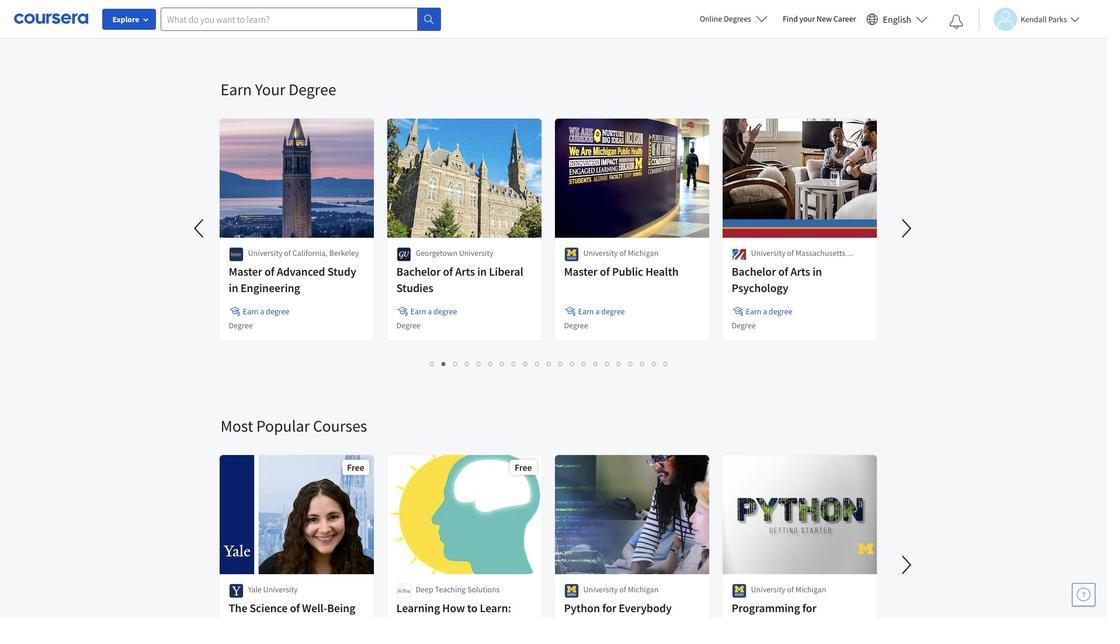 Task type: locate. For each thing, give the bounding box(es) containing it.
0 vertical spatial next slide image
[[893, 214, 921, 243]]

teaching
[[435, 584, 466, 595]]

of up programming for everybody (getting starte
[[787, 584, 794, 595]]

most popular courses carousel element
[[215, 380, 1108, 618]]

1 inside earn your degree carousel element
[[430, 358, 435, 369]]

university of michigan image
[[564, 247, 579, 262], [564, 584, 579, 598]]

16 button
[[602, 357, 615, 371]]

degree down engineering
[[266, 306, 289, 317]]

free for learning how to learn: powerful mental tools t
[[515, 462, 532, 473]]

a down studies
[[428, 306, 432, 317]]

everybody inside programming for everybody (getting starte
[[732, 617, 785, 618]]

in inside bachelor of arts in liberal studies
[[477, 264, 487, 279]]

how
[[442, 601, 465, 615]]

0 horizontal spatial 1 button
[[427, 357, 438, 371]]

2 for from the left
[[803, 601, 817, 615]]

for inside programming for everybody (getting starte
[[803, 601, 817, 615]]

2 free from the left
[[515, 462, 532, 473]]

english button
[[862, 0, 933, 38]]

2 earn a degree from the left
[[411, 306, 457, 317]]

11
[[547, 358, 556, 369]]

online
[[700, 13, 722, 24]]

1 horizontal spatial arts
[[791, 264, 811, 279]]

20
[[652, 358, 662, 369]]

1 horizontal spatial bachelor
[[732, 264, 776, 279]]

15
[[594, 358, 603, 369]]

degree
[[289, 79, 336, 100], [229, 320, 253, 331], [397, 320, 421, 331], [564, 320, 588, 331], [732, 320, 756, 331]]

university of michigan image for python for everybody
[[564, 584, 579, 598]]

python for everybody
[[564, 601, 672, 615]]

university for python for everybody
[[584, 584, 618, 595]]

arts
[[455, 264, 475, 279], [791, 264, 811, 279]]

tools
[[481, 617, 506, 618]]

liberal
[[489, 264, 524, 279]]

17
[[617, 358, 627, 369]]

new
[[817, 13, 832, 24]]

12
[[559, 358, 568, 369]]

michigan for python
[[628, 584, 659, 595]]

university right "university of california, berkeley" icon
[[248, 248, 283, 258]]

university up programming
[[751, 584, 786, 595]]

university of michigan inside earn your degree carousel element
[[584, 248, 659, 258]]

deep
[[416, 584, 434, 595]]

programming
[[732, 601, 800, 615]]

university
[[248, 248, 283, 258], [459, 248, 494, 258], [584, 248, 618, 258], [751, 248, 786, 258], [263, 584, 298, 595], [584, 584, 618, 595], [751, 584, 786, 595]]

earn down "psychology"
[[746, 306, 762, 317]]

a down engineering
[[260, 306, 264, 317]]

master
[[229, 264, 262, 279], [564, 264, 598, 279]]

None search field
[[161, 7, 441, 31]]

a
[[260, 306, 264, 317], [428, 306, 432, 317], [596, 306, 600, 317], [763, 306, 768, 317]]

a down master of public health
[[596, 306, 600, 317]]

bachelor inside bachelor of arts in psychology
[[732, 264, 776, 279]]

0 horizontal spatial 2
[[442, 358, 447, 369]]

0 horizontal spatial for
[[602, 601, 617, 615]]

university of michigan up master of public health
[[584, 248, 659, 258]]

psychology
[[732, 281, 789, 295]]

of right the 'global'
[[779, 264, 789, 279]]

degree down bachelor of arts in liberal studies
[[434, 306, 457, 317]]

2 inside earn your degree carousel element
[[442, 358, 447, 369]]

university of michigan image up master of public health
[[564, 247, 579, 262]]

1 earn a degree from the left
[[243, 306, 289, 317]]

a for master of public health
[[596, 306, 600, 317]]

0 vertical spatial 2
[[557, 29, 562, 40]]

explore
[[112, 14, 139, 25]]

3 button
[[450, 357, 462, 371]]

1 horizontal spatial free
[[515, 462, 532, 473]]

5
[[477, 358, 482, 369]]

arts down georgetown university
[[455, 264, 475, 279]]

degree up 13
[[564, 320, 588, 331]]

for for python
[[602, 601, 617, 615]]

michigan up public
[[628, 248, 659, 258]]

university of michigan
[[584, 248, 659, 258], [584, 584, 659, 595], [751, 584, 827, 595]]

master of public health
[[564, 264, 679, 279]]

earn up 14
[[578, 306, 594, 317]]

earn
[[221, 79, 252, 100], [243, 306, 259, 317], [411, 306, 426, 317], [578, 306, 594, 317], [746, 306, 762, 317]]

earn down engineering
[[243, 306, 259, 317]]

earn a degree down engineering
[[243, 306, 289, 317]]

university of massachusetts global image
[[732, 247, 747, 262]]

most popular courses
[[221, 416, 367, 437]]

1 a from the left
[[260, 306, 264, 317]]

1 bachelor from the left
[[397, 264, 441, 279]]

university for bachelor of arts in psychology
[[751, 248, 786, 258]]

1 horizontal spatial master
[[564, 264, 598, 279]]

1 horizontal spatial 1 button
[[542, 27, 554, 41]]

9 button
[[520, 357, 532, 371]]

earn a degree down studies
[[411, 306, 457, 317]]

michigan for master
[[628, 248, 659, 258]]

in
[[477, 264, 487, 279], [813, 264, 822, 279], [229, 281, 238, 295]]

of inside bachelor of arts in liberal studies
[[443, 264, 453, 279]]

degrees
[[724, 13, 752, 24]]

university of michigan up programming for everybody (getting starte
[[751, 584, 827, 595]]

13
[[570, 358, 580, 369]]

a for bachelor of arts in liberal studies
[[428, 306, 432, 317]]

2 next slide image from the top
[[893, 551, 921, 579]]

yale
[[248, 584, 262, 595]]

michigan inside earn your degree carousel element
[[628, 248, 659, 258]]

georgetown university
[[416, 248, 494, 258]]

1 vertical spatial everybody
[[732, 617, 785, 618]]

2 bachelor from the left
[[732, 264, 776, 279]]

university up python for everybody
[[584, 584, 618, 595]]

a for bachelor of arts in psychology
[[763, 306, 768, 317]]

free
[[347, 462, 364, 473], [515, 462, 532, 473]]

1 horizontal spatial everybody
[[732, 617, 785, 618]]

the
[[229, 601, 247, 615]]

list
[[221, 27, 887, 41], [221, 357, 878, 371]]

bachelor inside bachelor of arts in liberal studies
[[397, 264, 441, 279]]

university of california, berkeley image
[[229, 247, 243, 262]]

degree
[[266, 306, 289, 317], [434, 306, 457, 317], [601, 306, 625, 317], [769, 306, 793, 317]]

arts for liberal
[[455, 264, 475, 279]]

0 horizontal spatial 2 button
[[438, 357, 450, 371]]

engineering
[[241, 281, 300, 295]]

university of michigan image
[[732, 584, 747, 598]]

0 horizontal spatial in
[[229, 281, 238, 295]]

arts for psychology
[[791, 264, 811, 279]]

bachelor
[[397, 264, 441, 279], [732, 264, 776, 279]]

1 master from the left
[[229, 264, 262, 279]]

1 horizontal spatial in
[[477, 264, 487, 279]]

of up bachelor of arts in psychology on the top right of the page
[[787, 248, 794, 258]]

earn down studies
[[411, 306, 426, 317]]

find your new career
[[783, 13, 856, 24]]

arts down massachusetts
[[791, 264, 811, 279]]

in left liberal
[[477, 264, 487, 279]]

1 vertical spatial next slide image
[[893, 551, 921, 579]]

global
[[751, 259, 773, 270]]

master inside master of advanced study in engineering
[[229, 264, 262, 279]]

of up engineering
[[265, 264, 275, 279]]

university of michigan image up the python
[[564, 584, 579, 598]]

advanced
[[277, 264, 325, 279]]

degree right your on the left top of page
[[289, 79, 336, 100]]

coursera image
[[14, 9, 88, 28]]

michigan up programming for everybody (getting starte
[[796, 584, 827, 595]]

0 vertical spatial everybody
[[619, 601, 672, 615]]

19 button
[[637, 357, 650, 371]]

mental
[[444, 617, 479, 618]]

0 vertical spatial list
[[221, 27, 887, 41]]

programming for everybody (getting starte
[[732, 601, 866, 618]]

2 university of michigan image from the top
[[564, 584, 579, 598]]

deep teaching solutions image
[[397, 584, 411, 598]]

degree for master of public health
[[564, 320, 588, 331]]

university of michigan up python for everybody
[[584, 584, 659, 595]]

next slide image
[[893, 214, 921, 243], [893, 551, 921, 579]]

degree down master of public health
[[601, 306, 625, 317]]

1 degree from the left
[[266, 306, 289, 317]]

8 button
[[508, 357, 520, 371]]

1 horizontal spatial 2
[[557, 29, 562, 40]]

of down georgetown university
[[443, 264, 453, 279]]

degree down studies
[[397, 320, 421, 331]]

0 horizontal spatial everybody
[[619, 601, 672, 615]]

university of michigan for master
[[584, 248, 659, 258]]

bachelor up studies
[[397, 264, 441, 279]]

master down "university of california, berkeley" icon
[[229, 264, 262, 279]]

1 vertical spatial 1
[[430, 358, 435, 369]]

1 vertical spatial list
[[221, 357, 878, 371]]

university of massachusetts global
[[751, 248, 846, 270]]

solutions
[[467, 584, 500, 595]]

free for the science of well-being
[[347, 462, 364, 473]]

michigan for programming
[[796, 584, 827, 595]]

1 horizontal spatial 2 button
[[554, 27, 565, 41]]

2 a from the left
[[428, 306, 432, 317]]

everybody for python for everybody
[[619, 601, 672, 615]]

4 degree from the left
[[769, 306, 793, 317]]

california,
[[293, 248, 328, 258]]

university up the 'global'
[[751, 248, 786, 258]]

yale university image
[[229, 584, 243, 598]]

0 horizontal spatial arts
[[455, 264, 475, 279]]

earn left your on the left top of page
[[221, 79, 252, 100]]

of inside "university of massachusetts global"
[[787, 248, 794, 258]]

2 for bottom '1' button's 2 button
[[442, 358, 447, 369]]

1 horizontal spatial for
[[803, 601, 817, 615]]

2 arts from the left
[[791, 264, 811, 279]]

0 vertical spatial university of michigan image
[[564, 247, 579, 262]]

What do you want to learn? text field
[[161, 7, 418, 31]]

1 free from the left
[[347, 462, 364, 473]]

public
[[612, 264, 643, 279]]

degree for master of public health
[[601, 306, 625, 317]]

3 degree from the left
[[601, 306, 625, 317]]

1 vertical spatial 2
[[442, 358, 447, 369]]

0 vertical spatial 2 button
[[554, 27, 565, 41]]

earn a degree down "psychology"
[[746, 306, 793, 317]]

being
[[327, 601, 356, 615]]

1 vertical spatial 2 button
[[438, 357, 450, 371]]

earn a degree
[[243, 306, 289, 317], [411, 306, 457, 317], [578, 306, 625, 317], [746, 306, 793, 317]]

12 button
[[555, 357, 568, 371]]

university up bachelor of arts in liberal studies
[[459, 248, 494, 258]]

18 button
[[625, 357, 638, 371]]

1
[[546, 29, 550, 40], [430, 358, 435, 369]]

a down "psychology"
[[763, 306, 768, 317]]

1 horizontal spatial 1
[[546, 29, 550, 40]]

for right the python
[[602, 601, 617, 615]]

0 horizontal spatial bachelor
[[397, 264, 441, 279]]

in down massachusetts
[[813, 264, 822, 279]]

15 button
[[590, 357, 603, 371]]

university inside "university of massachusetts global"
[[751, 248, 786, 258]]

university of california, berkeley
[[248, 248, 359, 258]]

master left public
[[564, 264, 598, 279]]

degree down engineering
[[229, 320, 253, 331]]

1 list from the top
[[221, 27, 887, 41]]

1 arts from the left
[[455, 264, 475, 279]]

everybody
[[619, 601, 672, 615], [732, 617, 785, 618]]

bachelor up "psychology"
[[732, 264, 776, 279]]

2 degree from the left
[[434, 306, 457, 317]]

earn a degree down master of public health
[[578, 306, 625, 317]]

degree for bachelor of arts in psychology
[[732, 320, 756, 331]]

3 earn a degree from the left
[[578, 306, 625, 317]]

0 vertical spatial 1 button
[[542, 27, 554, 41]]

your
[[255, 79, 285, 100]]

for up (getting
[[803, 601, 817, 615]]

0 horizontal spatial 1
[[430, 358, 435, 369]]

4 earn a degree from the left
[[746, 306, 793, 317]]

degree down "psychology"
[[769, 306, 793, 317]]

5 button
[[473, 357, 485, 371]]

3 a from the left
[[596, 306, 600, 317]]

arts inside bachelor of arts in psychology
[[791, 264, 811, 279]]

of up master of public health
[[620, 248, 626, 258]]

in down "university of california, berkeley" icon
[[229, 281, 238, 295]]

2 horizontal spatial in
[[813, 264, 822, 279]]

1 vertical spatial university of michigan image
[[564, 584, 579, 598]]

degree down "psychology"
[[732, 320, 756, 331]]

1 university of michigan image from the top
[[564, 247, 579, 262]]

1 vertical spatial 1 button
[[427, 357, 438, 371]]

earn your degree
[[221, 79, 336, 100]]

university up master of public health
[[584, 248, 618, 258]]

0 vertical spatial 1
[[546, 29, 550, 40]]

13 button
[[567, 357, 580, 371]]

2 list from the top
[[221, 357, 878, 371]]

1 for bottom '1' button
[[430, 358, 435, 369]]

0 horizontal spatial master
[[229, 264, 262, 279]]

university of michigan image inside most popular courses carousel element
[[564, 584, 579, 598]]

4 a from the left
[[763, 306, 768, 317]]

1 for from the left
[[602, 601, 617, 615]]

help center image
[[1077, 588, 1091, 602]]

0 horizontal spatial free
[[347, 462, 364, 473]]

2 button
[[554, 27, 565, 41], [438, 357, 450, 371]]

michigan up python for everybody
[[628, 584, 659, 595]]

university of michigan for python
[[584, 584, 659, 595]]

in inside bachelor of arts in psychology
[[813, 264, 822, 279]]

arts inside bachelor of arts in liberal studies
[[455, 264, 475, 279]]

2 master from the left
[[564, 264, 598, 279]]

studies
[[397, 281, 434, 295]]

1 button
[[542, 27, 554, 41], [427, 357, 438, 371]]

courses
[[313, 416, 367, 437]]



Task type: vqa. For each thing, say whether or not it's contained in the screenshot.
an
no



Task type: describe. For each thing, give the bounding box(es) containing it.
list inside earn your degree carousel element
[[221, 357, 878, 371]]

in for psychology
[[813, 264, 822, 279]]

earn for master of advanced study in engineering
[[243, 306, 259, 317]]

learn:
[[480, 601, 511, 615]]

earn for bachelor of arts in liberal studies
[[411, 306, 426, 317]]

4 button
[[462, 357, 473, 371]]

2 button for bottom '1' button
[[438, 357, 450, 371]]

7
[[500, 358, 505, 369]]

your
[[800, 13, 815, 24]]

english
[[883, 13, 912, 25]]

10
[[535, 358, 545, 369]]

8
[[512, 358, 517, 369]]

of left well-
[[290, 601, 300, 615]]

earn your degree carousel element
[[186, 44, 921, 380]]

powerful
[[397, 617, 441, 618]]

of left public
[[600, 264, 610, 279]]

6 button
[[485, 357, 497, 371]]

learning how to learn: powerful mental tools t
[[397, 601, 518, 618]]

(getting
[[787, 617, 828, 618]]

everybody for programming for everybody (getting starte
[[732, 617, 785, 618]]

master for master of public health
[[564, 264, 598, 279]]

georgetown university image
[[397, 247, 411, 262]]

georgetown
[[416, 248, 458, 258]]

show notifications image
[[950, 15, 964, 29]]

master for master of advanced study in engineering
[[229, 264, 262, 279]]

popular
[[256, 416, 310, 437]]

career
[[834, 13, 856, 24]]

earn a degree for master of advanced study in engineering
[[243, 306, 289, 317]]

find
[[783, 13, 798, 24]]

2 for 2 button corresponding to top '1' button
[[557, 29, 562, 40]]

1 for top '1' button
[[546, 29, 550, 40]]

bachelor for bachelor of arts in psychology
[[732, 264, 776, 279]]

health
[[646, 264, 679, 279]]

earn for master of public health
[[578, 306, 594, 317]]

previous slide image
[[186, 214, 214, 243]]

bachelor of arts in liberal studies
[[397, 264, 524, 295]]

most
[[221, 416, 253, 437]]

master of advanced study in engineering
[[229, 264, 356, 295]]

earn a degree for bachelor of arts in psychology
[[746, 306, 793, 317]]

earn a degree for master of public health
[[578, 306, 625, 317]]

14 button
[[579, 357, 591, 371]]

of left california,
[[284, 248, 291, 258]]

of inside bachelor of arts in psychology
[[779, 264, 789, 279]]

well-
[[302, 601, 327, 615]]

19
[[641, 358, 650, 369]]

a for master of advanced study in engineering
[[260, 306, 264, 317]]

21
[[664, 358, 673, 369]]

study
[[328, 264, 356, 279]]

university for programming for everybody (getting starte
[[751, 584, 786, 595]]

python
[[564, 601, 600, 615]]

university up the science of well-being
[[263, 584, 298, 595]]

online degrees
[[700, 13, 752, 24]]

kendall
[[1021, 14, 1047, 24]]

in for liberal
[[477, 264, 487, 279]]

parks
[[1049, 14, 1067, 24]]

14
[[582, 358, 591, 369]]

berkeley
[[329, 248, 359, 258]]

degree for master of advanced study in engineering
[[266, 306, 289, 317]]

4
[[465, 358, 470, 369]]

for for programming
[[803, 601, 817, 615]]

9
[[524, 358, 528, 369]]

17 button
[[614, 357, 627, 371]]

20 button
[[649, 357, 662, 371]]

learning
[[397, 601, 440, 615]]

in inside master of advanced study in engineering
[[229, 281, 238, 295]]

16
[[605, 358, 615, 369]]

bachelor for bachelor of arts in liberal studies
[[397, 264, 441, 279]]

of up python for everybody
[[620, 584, 626, 595]]

earn for bachelor of arts in psychology
[[746, 306, 762, 317]]

deep teaching solutions
[[416, 584, 500, 595]]

degree for bachelor of arts in liberal studies
[[434, 306, 457, 317]]

kendall parks button
[[979, 7, 1080, 31]]

degree for master of advanced study in engineering
[[229, 320, 253, 331]]

11 button
[[544, 357, 556, 371]]

earn a degree for bachelor of arts in liberal studies
[[411, 306, 457, 317]]

massachusetts
[[796, 248, 846, 258]]

degree for bachelor of arts in liberal studies
[[397, 320, 421, 331]]

kendall parks
[[1021, 14, 1067, 24]]

18
[[629, 358, 638, 369]]

degree for bachelor of arts in psychology
[[769, 306, 793, 317]]

bachelor of arts in psychology
[[732, 264, 822, 295]]

1 next slide image from the top
[[893, 214, 921, 243]]

7 button
[[497, 357, 508, 371]]

6
[[489, 358, 493, 369]]

2 button for top '1' button
[[554, 27, 565, 41]]

find your new career link
[[777, 12, 862, 26]]

to
[[467, 601, 478, 615]]

explore button
[[102, 9, 156, 30]]

university of michigan for programming
[[751, 584, 827, 595]]

science
[[250, 601, 288, 615]]

the science of well-being
[[229, 601, 356, 615]]

yale university
[[248, 584, 298, 595]]

3
[[454, 358, 458, 369]]

online degrees button
[[691, 6, 777, 32]]

university for master of public health
[[584, 248, 618, 258]]

university for master of advanced study in engineering
[[248, 248, 283, 258]]

university of michigan image for master of public health
[[564, 247, 579, 262]]

of inside master of advanced study in engineering
[[265, 264, 275, 279]]



